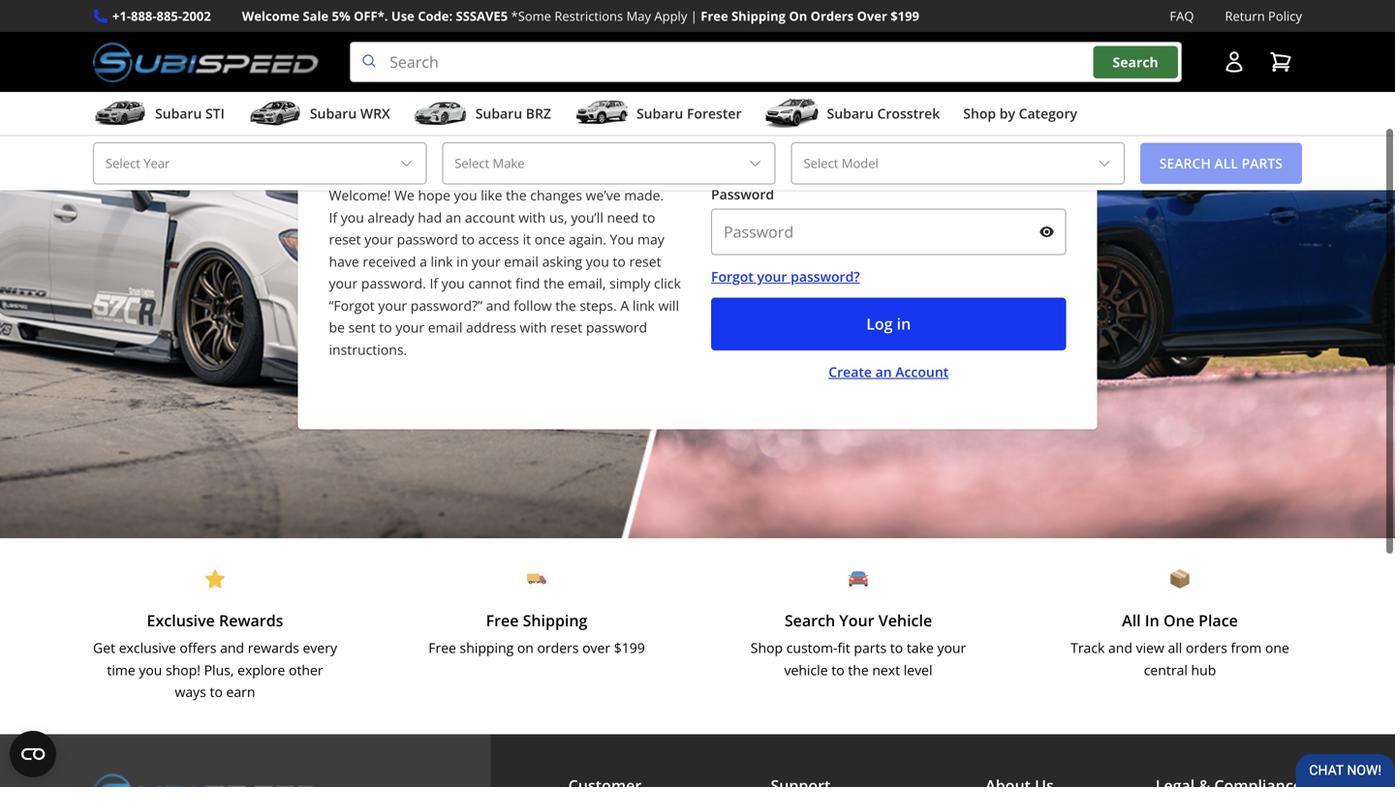 Task type: describe. For each thing, give the bounding box(es) containing it.
instructions.
[[329, 340, 407, 359]]

place
[[1199, 610, 1238, 631]]

account
[[465, 208, 515, 227]]

shipping
[[460, 639, 514, 657]]

a subaru crosstrek thumbnail image image
[[765, 99, 819, 128]]

you down again.
[[586, 252, 609, 271]]

return
[[1225, 7, 1265, 25]]

other
[[289, 661, 323, 679]]

"forgot
[[329, 296, 375, 315]]

subaru wrx button
[[248, 96, 390, 135]]

to down the fit at the bottom of page
[[831, 661, 844, 679]]

login to your account
[[329, 104, 574, 135]]

0 horizontal spatial email
[[428, 318, 463, 337]]

+1-888-885-2002 link
[[112, 6, 211, 26]]

0 vertical spatial link
[[431, 252, 453, 271]]

the down email,
[[555, 296, 576, 315]]

track
[[1071, 639, 1105, 657]]

policy
[[1268, 7, 1302, 25]]

to right wrx
[[396, 104, 419, 135]]

steps.
[[580, 296, 617, 315]]

forgot your password? log in
[[711, 267, 911, 334]]

an inside welcome! we hope you like the changes we've made. if you already had an account with us, you'll need to reset your password to access it once again. you may have received a link in your email asking you to reset your password. if you cannot find the email, simply click "forgot your password?" and follow the steps. a link will be sent to your email address with reset password instructions.
[[446, 208, 461, 227]]

orders inside the free shipping free shipping on orders over $199
[[537, 639, 579, 657]]

Select Year button
[[93, 143, 427, 185]]

sti
[[205, 104, 225, 123]]

exclusive
[[147, 610, 215, 631]]

subaru crosstrek button
[[765, 96, 940, 135]]

and for exclusive rewards
[[220, 639, 244, 657]]

you down welcome!
[[341, 208, 364, 227]]

|
[[690, 7, 697, 25]]

select make image
[[747, 156, 763, 171]]

1 vertical spatial reset
[[629, 252, 661, 271]]

rewards
[[219, 610, 283, 631]]

one
[[1164, 610, 1195, 631]]

faq
[[1170, 7, 1194, 25]]

to left take
[[890, 639, 903, 657]]

shop inside "dropdown button"
[[963, 104, 996, 123]]

like
[[481, 186, 502, 204]]

rewards image
[[205, 570, 225, 589]]

your up our
[[425, 104, 477, 135]]

to left access
[[462, 230, 475, 249]]

again.
[[569, 230, 606, 249]]

wrx
[[360, 104, 390, 123]]

all
[[1168, 639, 1182, 657]]

may
[[626, 7, 651, 25]]

off*.
[[354, 7, 388, 25]]

on inside the free shipping free shipping on orders over $199
[[517, 639, 534, 657]]

welcome
[[242, 7, 300, 25]]

subaru for subaru forester
[[636, 104, 683, 123]]

first
[[329, 149, 362, 170]]

you'll
[[571, 208, 603, 227]]

use
[[391, 7, 414, 25]]

subaru forester
[[636, 104, 742, 123]]

select model image
[[1096, 156, 1112, 171]]

next
[[872, 661, 900, 679]]

select year image
[[398, 156, 414, 171]]

restrictions
[[555, 7, 623, 25]]

from
[[1231, 639, 1262, 657]]

1 horizontal spatial link
[[633, 296, 655, 315]]

over
[[582, 639, 610, 657]]

your up cannot
[[472, 252, 501, 271]]

Email Address text field
[[711, 128, 1066, 174]]

0 horizontal spatial if
[[329, 208, 337, 227]]

access
[[478, 230, 519, 249]]

0 vertical spatial shipping
[[731, 7, 786, 25]]

search for search your vehicle shop custom-fit parts to take your vehicle to the next level
[[785, 610, 835, 631]]

1 horizontal spatial email
[[504, 252, 539, 271]]

hub
[[1191, 661, 1216, 679]]

Password password field
[[711, 209, 1066, 255]]

will
[[658, 296, 679, 315]]

$199 inside the free shipping free shipping on orders over $199
[[614, 639, 645, 657]]

by
[[1000, 104, 1015, 123]]

received
[[363, 252, 416, 271]]

to right sent
[[379, 318, 392, 337]]

shop inside search your vehicle shop custom-fit parts to take your vehicle to the next level
[[751, 639, 783, 657]]

subaru for subaru wrx
[[310, 104, 357, 123]]

us,
[[549, 208, 568, 227]]

the right like
[[506, 186, 527, 204]]

1 horizontal spatial $199
[[891, 7, 919, 25]]

changes
[[530, 186, 582, 204]]

0 vertical spatial account
[[483, 104, 574, 135]]

our
[[427, 149, 453, 170]]

Select Model button
[[791, 143, 1125, 185]]

a subaru brz thumbnail image image
[[413, 99, 468, 128]]

0 horizontal spatial reset
[[329, 230, 361, 249]]

sale
[[303, 7, 329, 25]]

welcome sale 5% off*. use code: sssave5 *some restrictions may apply | free shipping on orders over $199
[[242, 7, 919, 25]]

sent
[[348, 318, 376, 337]]

2002
[[182, 7, 211, 25]]

first time on our new site?
[[329, 149, 527, 170]]

follow
[[514, 296, 552, 315]]

in
[[1145, 610, 1160, 631]]

you
[[610, 230, 634, 249]]

password
[[711, 185, 774, 204]]

create an account link
[[829, 362, 949, 382]]

your down password?" on the left of page
[[396, 318, 424, 337]]

1 vertical spatial password
[[586, 318, 647, 337]]

subaru for subaru crosstrek
[[827, 104, 874, 123]]

brz
[[526, 104, 551, 123]]

fit
[[838, 639, 850, 657]]

orders
[[811, 7, 854, 25]]

shop by category button
[[963, 96, 1077, 135]]

asking
[[542, 252, 582, 271]]

offers
[[180, 639, 217, 657]]

free shipping free shipping on orders over $199
[[428, 610, 645, 657]]

a
[[620, 296, 629, 315]]

subaru brz button
[[413, 96, 551, 135]]

and for all in one place
[[1108, 639, 1133, 657]]

subaru wrx
[[310, 104, 390, 123]]

plus,
[[204, 661, 234, 679]]

*some
[[511, 7, 551, 25]]

sssave5
[[456, 7, 508, 25]]

1 horizontal spatial if
[[430, 274, 438, 293]]

every
[[303, 639, 337, 657]]

your inside search your vehicle shop custom-fit parts to take your vehicle to the next level
[[937, 639, 966, 657]]

your up received
[[365, 230, 393, 249]]

parts
[[854, 639, 887, 657]]

0 vertical spatial password
[[397, 230, 458, 249]]



Task type: vqa. For each thing, say whether or not it's contained in the screenshot.
middle the Free
yes



Task type: locate. For each thing, give the bounding box(es) containing it.
and inside "all in one place track and view all orders from one central hub"
[[1108, 639, 1133, 657]]

password
[[397, 230, 458, 249], [586, 318, 647, 337]]

shipping left on
[[731, 7, 786, 25]]

shipping down shipping image
[[523, 610, 588, 631]]

2 horizontal spatial and
[[1108, 639, 1133, 657]]

in right a
[[456, 252, 468, 271]]

1 vertical spatial if
[[430, 274, 438, 293]]

your right forgot
[[757, 267, 787, 286]]

may
[[638, 230, 664, 249]]

log
[[866, 313, 893, 334]]

on
[[404, 149, 423, 170], [517, 639, 534, 657]]

to inside exclusive rewards get exclusive offers and rewards every time you shop! plus, explore other ways to earn
[[210, 683, 223, 701]]

time down "get"
[[107, 661, 135, 679]]

subaru forester button
[[574, 96, 742, 135]]

welcome! we hope you like the changes we've made. if you already had an account with us, you'll need to reset your password to access it once again. you may have received a link in your email asking you to reset your password. if you cannot find the email, simply click "forgot your password?" and follow the steps. a link will be sent to your email address with reset password instructions.
[[329, 186, 681, 359]]

email address
[[711, 104, 803, 123]]

shop left custom-
[[751, 639, 783, 657]]

free up shipping
[[486, 610, 519, 631]]

1 horizontal spatial and
[[486, 296, 510, 315]]

all in one image
[[1170, 570, 1190, 589]]

0 horizontal spatial shipping
[[523, 610, 588, 631]]

one
[[1265, 639, 1289, 657]]

1 vertical spatial an
[[875, 363, 892, 381]]

view
[[1136, 639, 1164, 657]]

cannot
[[468, 274, 512, 293]]

password down a
[[586, 318, 647, 337]]

1 horizontal spatial shipping
[[731, 7, 786, 25]]

account up site?
[[483, 104, 574, 135]]

explore
[[237, 661, 285, 679]]

reset down steps.
[[550, 318, 582, 337]]

password?"
[[411, 296, 482, 315]]

if up password?" on the left of page
[[430, 274, 438, 293]]

subaru for subaru brz
[[475, 104, 522, 123]]

simply
[[609, 274, 650, 293]]

to down plus,
[[210, 683, 223, 701]]

crosstrek
[[877, 104, 940, 123]]

password down had
[[397, 230, 458, 249]]

ways
[[175, 683, 206, 701]]

1 horizontal spatial an
[[875, 363, 892, 381]]

button image
[[1223, 50, 1246, 74]]

the down parts
[[848, 661, 869, 679]]

toggle password visibility image
[[1039, 224, 1055, 240]]

search your vehicle shop custom-fit parts to take your vehicle to the next level
[[751, 610, 966, 679]]

1 vertical spatial with
[[520, 318, 547, 337]]

0 vertical spatial in
[[456, 252, 468, 271]]

return policy
[[1225, 7, 1302, 25]]

1 vertical spatial email
[[428, 318, 463, 337]]

5 subaru from the left
[[827, 104, 874, 123]]

1 vertical spatial time
[[107, 661, 135, 679]]

a subaru wrx thumbnail image image
[[248, 99, 302, 128]]

time
[[366, 149, 400, 170], [107, 661, 135, 679]]

exclusive
[[119, 639, 176, 657]]

1 vertical spatial shipping
[[523, 610, 588, 631]]

subaru left forester
[[636, 104, 683, 123]]

0 vertical spatial search
[[1113, 53, 1158, 71]]

on right shipping
[[517, 639, 534, 657]]

login
[[329, 104, 390, 135]]

and up 'address'
[[486, 296, 510, 315]]

forgot your password? link
[[711, 267, 1066, 286]]

subaru up email address text field
[[827, 104, 874, 123]]

to
[[396, 104, 419, 135], [642, 208, 655, 227], [462, 230, 475, 249], [613, 252, 626, 271], [379, 318, 392, 337], [890, 639, 903, 657], [831, 661, 844, 679], [210, 683, 223, 701]]

your
[[425, 104, 477, 135], [365, 230, 393, 249], [472, 252, 501, 271], [757, 267, 787, 286], [329, 274, 358, 293], [378, 296, 407, 315], [396, 318, 424, 337], [937, 639, 966, 657]]

0 vertical spatial $199
[[891, 7, 919, 25]]

1 horizontal spatial free
[[486, 610, 519, 631]]

an right 'create'
[[875, 363, 892, 381]]

category
[[1019, 104, 1077, 123]]

1 vertical spatial $199
[[614, 639, 645, 657]]

to down you
[[613, 252, 626, 271]]

0 horizontal spatial search
[[785, 610, 835, 631]]

1 vertical spatial subispeed logo image
[[93, 773, 319, 788]]

1 horizontal spatial time
[[366, 149, 400, 170]]

reset up have in the left top of the page
[[329, 230, 361, 249]]

shop
[[963, 104, 996, 123], [751, 639, 783, 657]]

subispeed logo image down 2002
[[93, 42, 319, 82]]

1 vertical spatial account
[[895, 363, 949, 381]]

search inside button
[[1113, 53, 1158, 71]]

2 vertical spatial reset
[[550, 318, 582, 337]]

1 horizontal spatial on
[[517, 639, 534, 657]]

$199
[[891, 7, 919, 25], [614, 639, 645, 657]]

get
[[93, 639, 115, 657]]

search vehicle image
[[849, 570, 868, 589]]

and inside welcome! we hope you like the changes we've made. if you already had an account with us, you'll need to reset your password to access it once again. you may have received a link in your email asking you to reset your password. if you cannot find the email, simply click "forgot your password?" and follow the steps. a link will be sent to your email address with reset password instructions.
[[486, 296, 510, 315]]

account down log in button
[[895, 363, 949, 381]]

a
[[420, 252, 427, 271]]

faq link
[[1170, 6, 1194, 26]]

shop left by
[[963, 104, 996, 123]]

vehicle
[[784, 661, 828, 679]]

email down it
[[504, 252, 539, 271]]

0 horizontal spatial $199
[[614, 639, 645, 657]]

your down password.
[[378, 296, 407, 315]]

all
[[1122, 610, 1141, 631]]

welcome!
[[329, 186, 391, 204]]

exclusive rewards get exclusive offers and rewards every time you shop! plus, explore other ways to earn
[[93, 610, 337, 701]]

vehicle
[[878, 610, 932, 631]]

orders
[[537, 639, 579, 657], [1186, 639, 1227, 657]]

0 vertical spatial time
[[366, 149, 400, 170]]

1 horizontal spatial password
[[586, 318, 647, 337]]

an right had
[[446, 208, 461, 227]]

0 horizontal spatial an
[[446, 208, 461, 227]]

shipping image
[[527, 570, 546, 589]]

0 horizontal spatial link
[[431, 252, 453, 271]]

subaru left wrx
[[310, 104, 357, 123]]

0 horizontal spatial on
[[404, 149, 423, 170]]

0 horizontal spatial account
[[483, 104, 574, 135]]

1 horizontal spatial account
[[895, 363, 949, 381]]

we've
[[586, 186, 621, 204]]

and inside exclusive rewards get exclusive offers and rewards every time you shop! plus, explore other ways to earn
[[220, 639, 244, 657]]

0 vertical spatial with
[[519, 208, 546, 227]]

you left like
[[454, 186, 477, 204]]

subaru for subaru sti
[[155, 104, 202, 123]]

search for search
[[1113, 53, 1158, 71]]

create
[[829, 363, 872, 381]]

subaru sti button
[[93, 96, 225, 135]]

time right first
[[366, 149, 400, 170]]

Select Make button
[[442, 143, 776, 185]]

0 vertical spatial shop
[[963, 104, 996, 123]]

apply
[[654, 7, 687, 25]]

2 subaru from the left
[[310, 104, 357, 123]]

a collage of action shots of vehicles image
[[0, 0, 1395, 539]]

in right log
[[897, 313, 911, 334]]

forester
[[687, 104, 742, 123]]

in
[[456, 252, 468, 271], [897, 313, 911, 334]]

level
[[904, 661, 932, 679]]

0 vertical spatial free
[[701, 7, 728, 25]]

2 horizontal spatial free
[[701, 7, 728, 25]]

if down welcome!
[[329, 208, 337, 227]]

0 horizontal spatial in
[[456, 252, 468, 271]]

password?
[[791, 267, 860, 286]]

a subaru forester thumbnail image image
[[574, 99, 629, 128]]

with up it
[[519, 208, 546, 227]]

reset
[[329, 230, 361, 249], [629, 252, 661, 271], [550, 318, 582, 337]]

free
[[701, 7, 728, 25], [486, 610, 519, 631], [428, 639, 456, 657]]

subispeed logo image down ways on the bottom left of the page
[[93, 773, 319, 788]]

address
[[466, 318, 516, 337]]

password.
[[361, 274, 426, 293]]

it
[[523, 230, 531, 249]]

1 horizontal spatial in
[[897, 313, 911, 334]]

1 horizontal spatial shop
[[963, 104, 996, 123]]

orders left over
[[537, 639, 579, 657]]

code:
[[418, 7, 453, 25]]

subaru left brz
[[475, 104, 522, 123]]

already
[[368, 208, 414, 227]]

made.
[[624, 186, 664, 204]]

0 horizontal spatial orders
[[537, 639, 579, 657]]

custom-
[[786, 639, 838, 657]]

0 horizontal spatial free
[[428, 639, 456, 657]]

1 vertical spatial search
[[785, 610, 835, 631]]

2 vertical spatial free
[[428, 639, 456, 657]]

subaru left 'sti' on the left
[[155, 104, 202, 123]]

888-
[[131, 7, 157, 25]]

+1-
[[112, 7, 131, 25]]

0 vertical spatial an
[[446, 208, 461, 227]]

you down exclusive
[[139, 661, 162, 679]]

0 horizontal spatial and
[[220, 639, 244, 657]]

central
[[1144, 661, 1188, 679]]

on
[[789, 7, 807, 25]]

subaru inside 'dropdown button'
[[155, 104, 202, 123]]

your inside forgot your password? log in
[[757, 267, 787, 286]]

1 horizontal spatial reset
[[550, 318, 582, 337]]

free right |
[[701, 7, 728, 25]]

site?
[[493, 149, 527, 170]]

0 vertical spatial reset
[[329, 230, 361, 249]]

a subaru sti thumbnail image image
[[93, 99, 147, 128]]

to up may
[[642, 208, 655, 227]]

address
[[751, 104, 803, 123]]

1 horizontal spatial search
[[1113, 53, 1158, 71]]

and down all
[[1108, 639, 1133, 657]]

you up password?" on the left of page
[[441, 274, 465, 293]]

1 vertical spatial link
[[633, 296, 655, 315]]

0 horizontal spatial shop
[[751, 639, 783, 657]]

subaru brz
[[475, 104, 551, 123]]

1 orders from the left
[[537, 639, 579, 657]]

earn
[[226, 683, 255, 701]]

with down follow
[[520, 318, 547, 337]]

0 vertical spatial on
[[404, 149, 423, 170]]

your down have in the left top of the page
[[329, 274, 358, 293]]

0 horizontal spatial password
[[397, 230, 458, 249]]

find
[[515, 274, 540, 293]]

shipping
[[731, 7, 786, 25], [523, 610, 588, 631]]

subaru crosstrek
[[827, 104, 940, 123]]

the inside search your vehicle shop custom-fit parts to take your vehicle to the next level
[[848, 661, 869, 679]]

your right take
[[937, 639, 966, 657]]

search inside search your vehicle shop custom-fit parts to take your vehicle to the next level
[[785, 610, 835, 631]]

subispeed logo image
[[93, 42, 319, 82], [93, 773, 319, 788]]

3 subaru from the left
[[475, 104, 522, 123]]

free left shipping
[[428, 639, 456, 657]]

search input field
[[350, 42, 1182, 82]]

hope
[[418, 186, 450, 204]]

2 subispeed logo image from the top
[[93, 773, 319, 788]]

orders inside "all in one place track and view all orders from one central hub"
[[1186, 639, 1227, 657]]

if
[[329, 208, 337, 227], [430, 274, 438, 293]]

reset down may
[[629, 252, 661, 271]]

the down asking
[[544, 274, 564, 293]]

subaru inside dropdown button
[[310, 104, 357, 123]]

orders up hub
[[1186, 639, 1227, 657]]

1 vertical spatial shop
[[751, 639, 783, 657]]

in inside welcome! we hope you like the changes we've made. if you already had an account with us, you'll need to reset your password to access it once again. you may have received a link in your email asking you to reset your password. if you cannot find the email, simply click "forgot your password?" and follow the steps. a link will be sent to your email address with reset password instructions.
[[456, 252, 468, 271]]

once
[[535, 230, 565, 249]]

4 subaru from the left
[[636, 104, 683, 123]]

log in button
[[711, 298, 1066, 351]]

email down password?" on the left of page
[[428, 318, 463, 337]]

you inside exclusive rewards get exclusive offers and rewards every time you shop! plus, explore other ways to earn
[[139, 661, 162, 679]]

0 vertical spatial if
[[329, 208, 337, 227]]

have
[[329, 252, 359, 271]]

0 horizontal spatial time
[[107, 661, 135, 679]]

1 subaru from the left
[[155, 104, 202, 123]]

shipping inside the free shipping free shipping on orders over $199
[[523, 610, 588, 631]]

0 vertical spatial subispeed logo image
[[93, 42, 319, 82]]

1 horizontal spatial orders
[[1186, 639, 1227, 657]]

shop by category
[[963, 104, 1077, 123]]

2 horizontal spatial reset
[[629, 252, 661, 271]]

on left our
[[404, 149, 423, 170]]

0 vertical spatial email
[[504, 252, 539, 271]]

open widget image
[[10, 731, 56, 778]]

1 subispeed logo image from the top
[[93, 42, 319, 82]]

time inside exclusive rewards get exclusive offers and rewards every time you shop! plus, explore other ways to earn
[[107, 661, 135, 679]]

885-
[[156, 7, 182, 25]]

1 vertical spatial free
[[486, 610, 519, 631]]

and up plus,
[[220, 639, 244, 657]]

in inside forgot your password? log in
[[897, 313, 911, 334]]

1 vertical spatial in
[[897, 313, 911, 334]]

2 orders from the left
[[1186, 639, 1227, 657]]

1 vertical spatial on
[[517, 639, 534, 657]]



